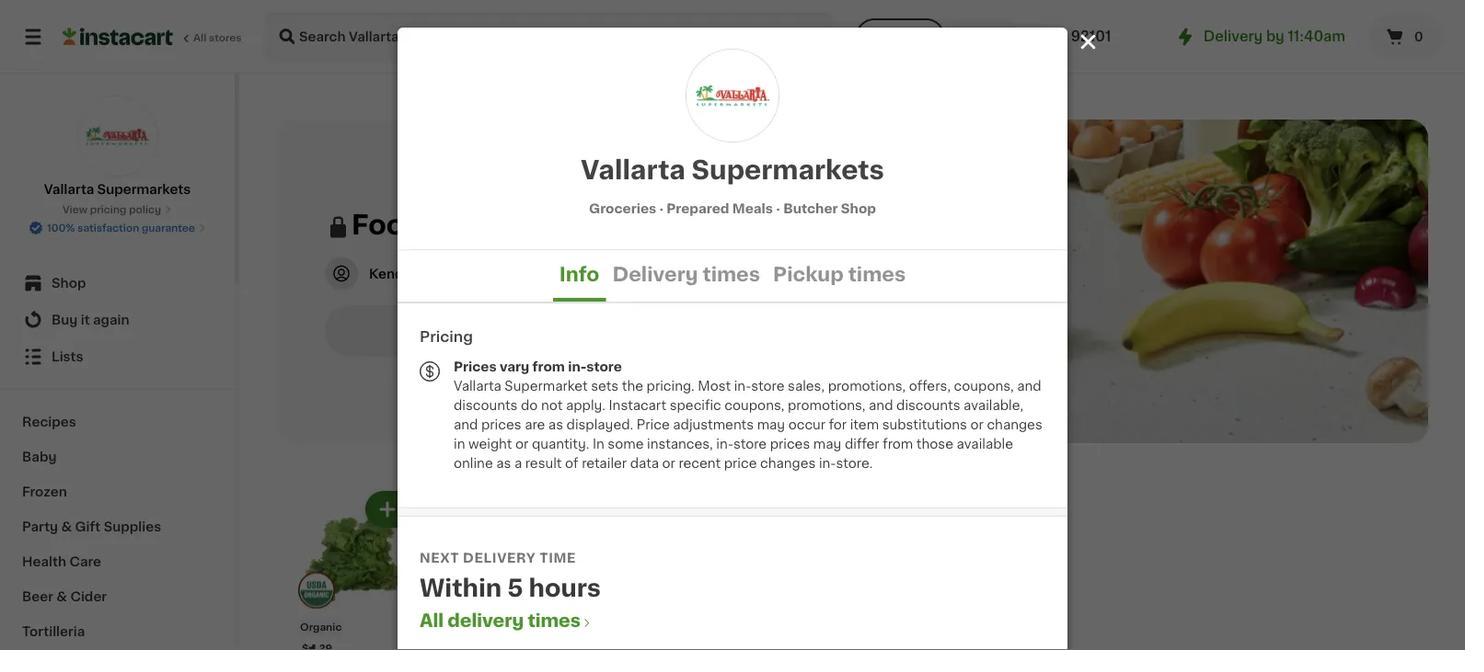 Task type: vqa. For each thing, say whether or not it's contained in the screenshot.
"DELIVERY BY 11:40AM" link
yes



Task type: locate. For each thing, give the bounding box(es) containing it.
beer & cider link
[[11, 580, 224, 615]]

0 horizontal spatial vallarta
[[44, 183, 94, 196]]

groceries · prepared meals · butcher shop
[[589, 202, 877, 215]]

apply.
[[566, 399, 606, 412]]

vallarta supermarkets up groceries · prepared meals · butcher shop
[[581, 157, 885, 183]]

0 vertical spatial shop
[[841, 202, 877, 215]]

promotions,
[[828, 380, 906, 393], [788, 399, 866, 412]]

1 horizontal spatial or
[[662, 457, 676, 470]]

0 horizontal spatial all
[[193, 33, 206, 43]]

2 add from the left
[[596, 504, 623, 517]]

2 · from the left
[[776, 202, 781, 215]]

92101
[[1072, 30, 1112, 43]]

1 add from the left
[[402, 504, 429, 517]]

organic button
[[298, 495, 436, 651]]

shop link
[[11, 265, 224, 302]]

store left 'sales,'
[[752, 380, 785, 393]]

as
[[549, 418, 563, 431], [497, 457, 511, 470]]

in- down adjustments
[[717, 438, 734, 451]]

1 horizontal spatial as
[[549, 418, 563, 431]]

0 vertical spatial vallarta supermarkets
[[581, 157, 885, 183]]

tortilleria
[[22, 626, 85, 639]]

0 horizontal spatial supermarkets
[[97, 183, 191, 196]]

1 vertical spatial or
[[516, 438, 529, 451]]

or
[[971, 418, 984, 431], [516, 438, 529, 451], [662, 457, 676, 470]]

1 horizontal spatial shop
[[841, 202, 877, 215]]

supermarkets for rightmost vallarta supermarkets logo
[[692, 157, 885, 183]]

add for the organic button
[[402, 504, 429, 517]]

policy
[[129, 205, 161, 215]]

delivery left by
[[1204, 30, 1263, 43]]

discounts down "offers," at bottom right
[[897, 399, 961, 412]]

recent
[[679, 457, 721, 470]]

1 discounts from the left
[[454, 399, 518, 412]]

vallarta
[[581, 157, 686, 183], [44, 183, 94, 196], [454, 380, 502, 393]]

0 horizontal spatial add
[[402, 504, 429, 517]]

1 horizontal spatial may
[[814, 438, 842, 451]]

vallarta supermarkets for vallarta supermarkets logo within vallarta supermarkets link
[[44, 183, 191, 196]]

in- down "for" at the right bottom of page
[[819, 457, 837, 470]]

frozen link
[[11, 475, 224, 510]]

0 vertical spatial supermarkets
[[692, 157, 885, 183]]

times inside 'all delivery times '
[[528, 613, 581, 630]]

0 horizontal spatial shop
[[52, 277, 86, 290]]

add button up the next
[[367, 494, 438, 527]]

vallarta supermarkets up view pricing policy "link"
[[44, 183, 191, 196]]

service type group
[[856, 18, 1020, 55]]

hours
[[529, 577, 601, 601]]

add down retailer on the bottom of page
[[596, 504, 623, 517]]

1 vertical spatial promotions,
[[788, 399, 866, 412]]

2 horizontal spatial vallarta
[[581, 157, 686, 183]]

vallarta supermarkets
[[581, 157, 885, 183], [44, 183, 191, 196]]

2 vertical spatial vallarta
[[454, 380, 502, 393]]

or down instances,
[[662, 457, 676, 470]]

1 horizontal spatial coupons,
[[954, 380, 1014, 393]]

a
[[515, 457, 522, 470]]

all stores link
[[63, 11, 243, 63]]

changes
[[987, 418, 1043, 431], [761, 457, 816, 470]]

data
[[630, 457, 659, 470]]

promotions, up "for" at the right bottom of page
[[788, 399, 866, 412]]

0 vertical spatial or
[[971, 418, 984, 431]]

& for beer
[[56, 591, 67, 604]]

info
[[560, 265, 600, 284]]

1 vertical spatial coupons,
[[725, 399, 785, 412]]

promotions, up item
[[828, 380, 906, 393]]

1 vertical spatial vallarta supermarkets
[[44, 183, 191, 196]]

1 horizontal spatial ·
[[776, 202, 781, 215]]

1 horizontal spatial add button
[[561, 494, 632, 527]]

times right "pickup"
[[849, 265, 906, 284]]

all stores
[[193, 33, 242, 43]]

view pricing policy
[[63, 205, 161, 215]]

frozen
[[22, 486, 67, 499]]

add for gluten-free button at bottom
[[596, 504, 623, 517]]

1 vertical spatial prices
[[770, 438, 811, 451]]

delivery
[[463, 552, 536, 565], [448, 613, 524, 630]]

0 horizontal spatial and
[[454, 418, 478, 431]]

prices vary from in-store vallarta supermarket sets the pricing. most in-store sales, promotions, offers, coupons, and discounts do not apply. instacart specific coupons, promotions, and discounts available, and prices are as displayed. price adjustments may occur for item substitutions or changes in weight or quantity. in some instances, in-store prices may differ from those available online as a result of retailer data or recent price changes in-store.
[[454, 360, 1043, 470]]

changes down the 'occur' in the bottom right of the page
[[761, 457, 816, 470]]

prices
[[482, 418, 522, 431], [770, 438, 811, 451]]

retailer
[[582, 457, 627, 470]]

add up the next
[[402, 504, 429, 517]]

in- up supermarket
[[568, 360, 587, 373]]

and up in
[[454, 418, 478, 431]]

buy
[[52, 314, 78, 327]]

gift
[[75, 521, 101, 534]]

organic
[[300, 623, 342, 633]]

1 horizontal spatial and
[[869, 399, 894, 412]]

supermarkets up butcher
[[692, 157, 885, 183]]

vallarta up view
[[44, 183, 94, 196]]

pricing.
[[647, 380, 695, 393]]

in- right most
[[734, 380, 752, 393]]

available
[[957, 438, 1014, 451]]

all inside 'all delivery times '
[[420, 613, 444, 630]]

from
[[533, 360, 565, 373], [883, 438, 914, 451]]

1 horizontal spatial times
[[703, 265, 761, 284]]

shop right butcher
[[841, 202, 877, 215]]

0 horizontal spatial as
[[497, 457, 511, 470]]

discounts up weight
[[454, 399, 518, 412]]

shop up buy
[[52, 277, 86, 290]]

·
[[660, 202, 664, 215], [776, 202, 781, 215]]

0 horizontal spatial add button
[[367, 494, 438, 527]]

of
[[565, 457, 579, 470]]

delivery down within 5 hours
[[448, 613, 524, 630]]

supermarkets for vallarta supermarkets logo within vallarta supermarkets link
[[97, 183, 191, 196]]

add button for gluten-free button at bottom
[[561, 494, 632, 527]]

1 horizontal spatial delivery
[[1204, 30, 1263, 43]]

all delivery times 
[[420, 613, 594, 630]]

0 vertical spatial as
[[549, 418, 563, 431]]

2 product group from the left
[[485, 488, 638, 651]]

0 vertical spatial may
[[757, 418, 786, 431]]

1 vertical spatial all
[[420, 613, 444, 630]]

or up a
[[516, 438, 529, 451]]

1 vertical spatial &
[[56, 591, 67, 604]]

as left a
[[497, 457, 511, 470]]

price
[[724, 457, 757, 470]]

& for party
[[61, 521, 72, 534]]

1 vertical spatial delivery
[[448, 613, 524, 630]]

0 horizontal spatial or
[[516, 438, 529, 451]]

0 vertical spatial delivery
[[463, 552, 536, 565]]

0 horizontal spatial prices
[[482, 418, 522, 431]]

2 horizontal spatial and
[[1018, 380, 1042, 393]]

pricing
[[420, 330, 473, 344]]

party
[[22, 521, 58, 534]]

vallarta supermarkets logo image
[[687, 50, 779, 142], [77, 96, 158, 177]]

delivery up within 5 hours
[[463, 552, 536, 565]]

times inside delivery times tab
[[703, 265, 761, 284]]

vallarta supermarkets link
[[44, 96, 191, 199]]

parks
[[422, 268, 459, 280]]

may left the 'occur' in the bottom right of the page
[[757, 418, 786, 431]]

times
[[703, 265, 761, 284], [849, 265, 906, 284], [528, 613, 581, 630]]

vallarta down 'prices'
[[454, 380, 502, 393]]

times for pickup times
[[849, 265, 906, 284]]

1 vertical spatial vallarta
[[44, 183, 94, 196]]

coupons,
[[954, 380, 1014, 393], [725, 399, 785, 412]]

0 vertical spatial from
[[533, 360, 565, 373]]

times inside pickup times tab
[[849, 265, 906, 284]]

1 vertical spatial may
[[814, 438, 842, 451]]

&
[[61, 521, 72, 534], [56, 591, 67, 604]]

supermarkets
[[692, 157, 885, 183], [97, 183, 191, 196]]

1 vertical spatial from
[[883, 438, 914, 451]]

show similiar
[[726, 504, 814, 517]]

it
[[81, 314, 90, 327]]

0 horizontal spatial from
[[533, 360, 565, 373]]

pricing
[[90, 205, 127, 215]]

0 vertical spatial store
[[587, 360, 622, 373]]

buy it again
[[52, 314, 130, 327]]

close modal image
[[1077, 30, 1100, 53]]

& left gift
[[61, 521, 72, 534]]

show
[[726, 504, 763, 517]]

coupons, down most
[[725, 399, 785, 412]]


[[420, 362, 440, 382]]

store.
[[837, 457, 873, 470]]

1 horizontal spatial supermarkets
[[692, 157, 885, 183]]

may
[[757, 418, 786, 431], [814, 438, 842, 451]]

0 horizontal spatial changes
[[761, 457, 816, 470]]

shop
[[841, 202, 877, 215], [52, 277, 86, 290]]

supermarkets inside vallarta supermarkets link
[[97, 183, 191, 196]]

delivery times
[[613, 265, 761, 284]]

0 vertical spatial delivery
[[1204, 30, 1263, 43]]

party & gift supplies link
[[11, 510, 224, 545]]

2 horizontal spatial product group
[[679, 488, 832, 651]]

vallarta supermarkets logo image inside vallarta supermarkets link
[[77, 96, 158, 177]]

0 horizontal spatial product group
[[291, 488, 444, 651]]

0 horizontal spatial times
[[528, 613, 581, 630]]

cider
[[70, 591, 107, 604]]

all left stores
[[193, 33, 206, 43]]

supermarkets up "policy"
[[97, 183, 191, 196]]

may down "for" at the right bottom of page
[[814, 438, 842, 451]]

pickup
[[773, 265, 844, 284]]

1 horizontal spatial all
[[420, 613, 444, 630]]

0 horizontal spatial vallarta supermarkets
[[44, 183, 191, 196]]

0 vertical spatial prices
[[482, 418, 522, 431]]

all down within
[[420, 613, 444, 630]]

and up 'available,'
[[1018, 380, 1042, 393]]

prices down the 'occur' in the bottom right of the page
[[770, 438, 811, 451]]

add button down retailer on the bottom of page
[[561, 494, 632, 527]]

2 add button from the left
[[561, 494, 632, 527]]

1 vertical spatial delivery
[[613, 265, 698, 284]]

changes down 'available,'
[[987, 418, 1043, 431]]

vallarta up groceries
[[581, 157, 686, 183]]

times down groceries · prepared meals · butcher shop
[[703, 265, 761, 284]]

0 vertical spatial all
[[193, 33, 206, 43]]

1 product group from the left
[[291, 488, 444, 651]]

1 horizontal spatial product group
[[485, 488, 638, 651]]

2 horizontal spatial times
[[849, 265, 906, 284]]

1 horizontal spatial vallarta
[[454, 380, 502, 393]]

sets
[[591, 380, 619, 393]]

2 vertical spatial or
[[662, 457, 676, 470]]

specific
[[670, 399, 722, 412]]

store up "sets"
[[587, 360, 622, 373]]

again
[[93, 314, 130, 327]]

0 vertical spatial coupons,
[[954, 380, 1014, 393]]

instacart logo image
[[63, 26, 173, 48]]

substitutions
[[883, 418, 968, 431]]

delivery
[[1204, 30, 1263, 43], [613, 265, 698, 284]]

tab list
[[398, 250, 1068, 302]]

0 horizontal spatial delivery
[[613, 265, 698, 284]]

in
[[454, 438, 465, 451]]

or up available
[[971, 418, 984, 431]]

supplies
[[104, 521, 161, 534]]

coupons, up 'available,'
[[954, 380, 1014, 393]]

5
[[508, 577, 523, 601]]

2 horizontal spatial or
[[971, 418, 984, 431]]

0 horizontal spatial discounts
[[454, 399, 518, 412]]

delivery inside tab
[[613, 265, 698, 284]]

· left "prepared"
[[660, 202, 664, 215]]

1 vertical spatial supermarkets
[[97, 183, 191, 196]]

store up price
[[734, 438, 767, 451]]

displayed.
[[567, 418, 634, 431]]

100%
[[47, 223, 75, 233]]

1 horizontal spatial add
[[596, 504, 623, 517]]

from up supermarket
[[533, 360, 565, 373]]

1 horizontal spatial changes
[[987, 418, 1043, 431]]

0 vertical spatial vallarta
[[581, 157, 686, 183]]

1 · from the left
[[660, 202, 664, 215]]

as down not
[[549, 418, 563, 431]]

product group
[[291, 488, 444, 651], [485, 488, 638, 651], [679, 488, 832, 651]]

1 add button from the left
[[367, 494, 438, 527]]

1 vertical spatial shop
[[52, 277, 86, 290]]

within 5 hours
[[420, 577, 601, 601]]

and up item
[[869, 399, 894, 412]]

& right beer
[[56, 591, 67, 604]]

prices up weight
[[482, 418, 522, 431]]

butcher
[[784, 202, 838, 215]]

1 horizontal spatial vallarta supermarkets logo image
[[687, 50, 779, 142]]

1 horizontal spatial from
[[883, 438, 914, 451]]

delivery for delivery times
[[613, 265, 698, 284]]

None search field
[[263, 11, 832, 63]]

3 product group from the left
[[679, 488, 832, 651]]

pickup times tab
[[767, 250, 913, 302]]

0 horizontal spatial vallarta supermarkets logo image
[[77, 96, 158, 177]]

health care link
[[11, 545, 224, 580]]

delivery by 11:40am
[[1204, 30, 1346, 43]]

delivery inside 'all delivery times '
[[448, 613, 524, 630]]

times down hours
[[528, 613, 581, 630]]

stores
[[209, 33, 242, 43]]

from down substitutions
[[883, 438, 914, 451]]

1 horizontal spatial prices
[[770, 438, 811, 451]]

0 horizontal spatial ·
[[660, 202, 664, 215]]

result
[[526, 457, 562, 470]]

0 vertical spatial &
[[61, 521, 72, 534]]

delivery down groceries
[[613, 265, 698, 284]]

0 vertical spatial promotions,
[[828, 380, 906, 393]]

1 horizontal spatial vallarta supermarkets
[[581, 157, 885, 183]]

1 horizontal spatial discounts
[[897, 399, 961, 412]]

· right 'meals'
[[776, 202, 781, 215]]



Task type: describe. For each thing, give the bounding box(es) containing it.
view pricing policy link
[[63, 203, 172, 217]]

2 discounts from the left
[[897, 399, 961, 412]]

100% satisfaction guarantee
[[47, 223, 195, 233]]

gluten-free button
[[492, 495, 631, 651]]

add button for the organic button
[[367, 494, 438, 527]]

all for stores
[[193, 33, 206, 43]]

delivery times tab
[[606, 250, 767, 302]]

times for delivery times
[[703, 265, 761, 284]]

by
[[1267, 30, 1285, 43]]

price
[[637, 418, 670, 431]]

prepared
[[667, 202, 730, 215]]

beer
[[22, 591, 53, 604]]

tab list containing info
[[398, 250, 1068, 302]]

beer & cider
[[22, 591, 107, 604]]

prices
[[454, 360, 497, 373]]

buy it again link
[[11, 302, 224, 339]]

in
[[593, 438, 605, 451]]

gluten-free
[[494, 623, 557, 633]]

11:40am
[[1289, 30, 1346, 43]]

delivery by 11:40am link
[[1175, 26, 1346, 48]]

lists link
[[11, 339, 224, 376]]

gluten-
[[494, 623, 534, 633]]

online
[[454, 457, 493, 470]]

free
[[534, 623, 557, 633]]

kendall
[[369, 268, 419, 280]]

1 vertical spatial and
[[869, 399, 894, 412]]

some
[[608, 438, 644, 451]]

delivery for all
[[448, 613, 524, 630]]

for
[[829, 418, 847, 431]]

occur
[[789, 418, 826, 431]]

adjustments
[[673, 418, 754, 431]]

pickup times
[[773, 265, 906, 284]]

1 vertical spatial changes
[[761, 457, 816, 470]]

delivery for next
[[463, 552, 536, 565]]

food
[[352, 212, 423, 238]]

0 vertical spatial changes
[[987, 418, 1043, 431]]

most
[[698, 380, 731, 393]]

next
[[420, 552, 460, 565]]

recipes
[[22, 416, 76, 429]]

health
[[22, 556, 66, 569]]

within
[[420, 577, 502, 601]]

similiar
[[766, 504, 814, 517]]

lists
[[52, 351, 83, 364]]

info tab
[[553, 250, 606, 302]]

92101 button
[[1042, 11, 1153, 63]]

differ
[[845, 438, 880, 451]]

tortilleria link
[[11, 615, 224, 650]]

quantity.
[[532, 438, 590, 451]]

baby link
[[11, 440, 224, 475]]

2 vertical spatial store
[[734, 438, 767, 451]]

those
[[917, 438, 954, 451]]

1 vertical spatial as
[[497, 457, 511, 470]]

0 horizontal spatial may
[[757, 418, 786, 431]]

groceries
[[589, 202, 657, 215]]

vallarta inside "prices vary from in-store vallarta supermarket sets the pricing. most in-store sales, promotions, offers, coupons, and discounts do not apply. instacart specific coupons, promotions, and discounts available, and prices are as displayed. price adjustments may occur for item substitutions or changes in weight or quantity. in some instances, in-store prices may differ from those available online as a result of retailer data or recent price changes in-store."
[[454, 380, 502, 393]]

product group containing show similiar
[[679, 488, 832, 651]]

not
[[541, 399, 563, 412]]

do
[[521, 399, 538, 412]]

sales,
[[788, 380, 825, 393]]

offers,
[[909, 380, 951, 393]]

next delivery time
[[420, 552, 576, 565]]

instances,
[[647, 438, 713, 451]]

are
[[525, 418, 545, 431]]

guarantee
[[142, 223, 195, 233]]

0
[[1415, 30, 1424, 43]]

1 vertical spatial store
[[752, 380, 785, 393]]

delivery for delivery by 11:40am
[[1204, 30, 1263, 43]]

0 horizontal spatial coupons,
[[725, 399, 785, 412]]

0 vertical spatial and
[[1018, 380, 1042, 393]]

time
[[540, 552, 576, 565]]

meals
[[733, 202, 773, 215]]

weight
[[469, 438, 512, 451]]

supermarket
[[505, 380, 588, 393]]

show similiar button
[[713, 494, 826, 527]]

0 button
[[1368, 15, 1444, 59]]

vallarta supermarkets for rightmost vallarta supermarkets logo
[[581, 157, 885, 183]]

all for delivery
[[420, 613, 444, 630]]

2 vertical spatial and
[[454, 418, 478, 431]]

the
[[622, 380, 644, 393]]

available,
[[964, 399, 1024, 412]]

instacart
[[609, 399, 667, 412]]

baby
[[22, 451, 57, 464]]


[[581, 617, 594, 630]]

health care
[[22, 556, 101, 569]]

care
[[69, 556, 101, 569]]

view
[[63, 205, 88, 215]]



